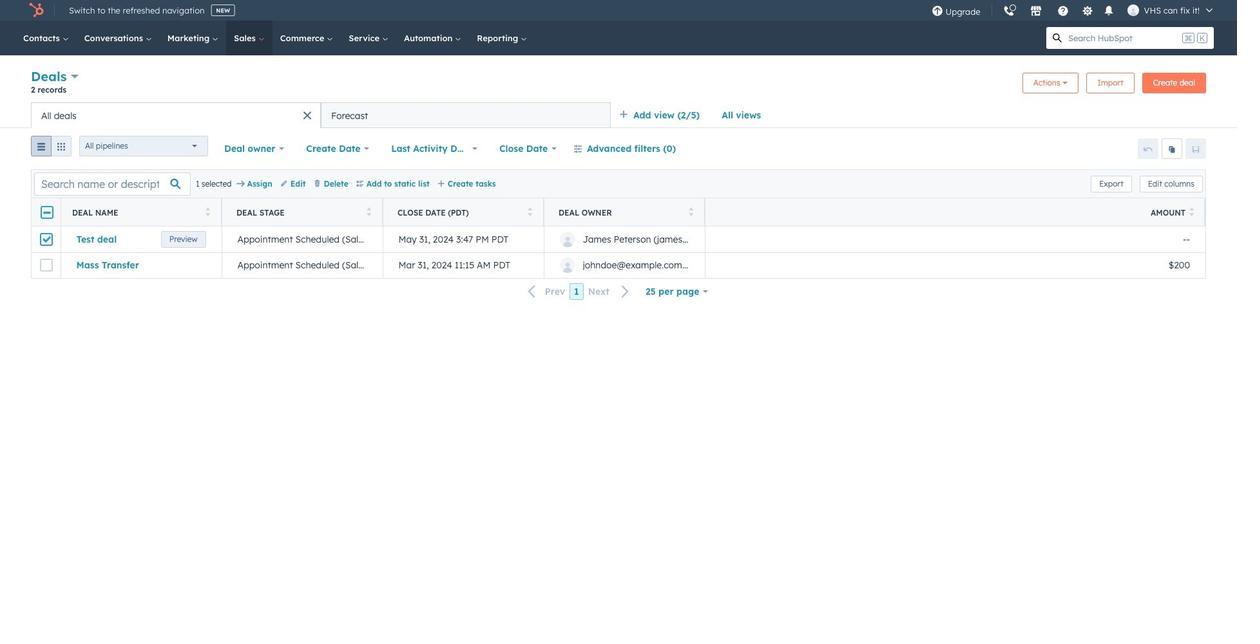 Task type: describe. For each thing, give the bounding box(es) containing it.
4 press to sort. image from the left
[[689, 207, 693, 216]]

pagination navigation
[[521, 283, 637, 301]]

2 press to sort. image from the left
[[366, 207, 371, 216]]

4 press to sort. element from the left
[[689, 207, 693, 218]]

marketplaces image
[[1030, 6, 1042, 17]]

Search HubSpot search field
[[1069, 27, 1180, 49]]

3 press to sort. image from the left
[[528, 207, 532, 216]]

Search name or description search field
[[34, 172, 191, 196]]

jer mill image
[[1128, 5, 1139, 16]]

3 press to sort. element from the left
[[528, 207, 532, 218]]



Task type: vqa. For each thing, say whether or not it's contained in the screenshot.
Jer Mill image
yes



Task type: locate. For each thing, give the bounding box(es) containing it.
press to sort. image
[[205, 207, 210, 216], [366, 207, 371, 216], [528, 207, 532, 216], [689, 207, 693, 216], [1190, 207, 1195, 216]]

menu
[[925, 0, 1222, 22]]

group
[[31, 136, 72, 162]]

5 press to sort. image from the left
[[1190, 207, 1195, 216]]

1 press to sort. element from the left
[[205, 207, 210, 218]]

press to sort. element
[[205, 207, 210, 218], [366, 207, 371, 218], [528, 207, 532, 218], [689, 207, 693, 218], [1190, 207, 1195, 218]]

2 press to sort. element from the left
[[366, 207, 371, 218]]

5 press to sort. element from the left
[[1190, 207, 1195, 218]]

1 press to sort. image from the left
[[205, 207, 210, 216]]

banner
[[31, 67, 1206, 102]]



